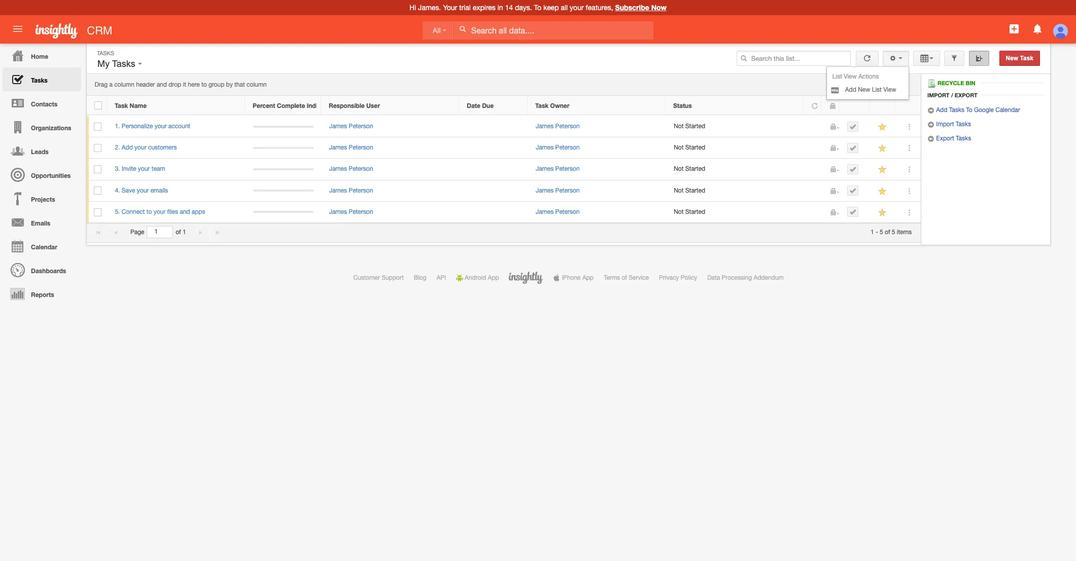 Task type: vqa. For each thing, say whether or not it's contained in the screenshot.
5
yes



Task type: describe. For each thing, give the bounding box(es) containing it.
mark this task complete image for 5. connect to your files and apps
[[850, 209, 857, 216]]

items
[[897, 229, 912, 236]]

emails link
[[3, 211, 81, 235]]

add new list view
[[846, 86, 897, 93]]

1 horizontal spatial to
[[201, 81, 207, 88]]

add tasks to google calendar link
[[928, 107, 1021, 114]]

navigation containing home
[[0, 44, 81, 306]]

mark this task complete image for 2. add your customers
[[850, 145, 857, 152]]

data processing addendum
[[708, 275, 784, 282]]

home link
[[3, 44, 81, 68]]

organizations
[[31, 124, 71, 132]]

support
[[382, 275, 404, 282]]

1 5 from the left
[[880, 229, 884, 236]]

view inside list view actions link
[[844, 73, 857, 80]]

service
[[629, 275, 649, 282]]

0 horizontal spatial and
[[157, 81, 167, 88]]

repeating task image
[[812, 102, 819, 110]]

4. save your emails link
[[115, 187, 173, 194]]

in
[[498, 4, 503, 12]]

5. connect to your files and apps link
[[115, 209, 210, 216]]

search image
[[741, 55, 748, 62]]

list view actions
[[833, 73, 879, 80]]

private task image for status
[[829, 102, 837, 110]]

projects link
[[3, 187, 81, 211]]

to inside row
[[147, 209, 152, 216]]

0 vertical spatial new
[[1006, 55, 1019, 62]]

2 5 from the left
[[892, 229, 896, 236]]

1 column from the left
[[114, 81, 134, 88]]

a
[[109, 81, 113, 88]]

3 press ctrl + space to group column header from the left
[[895, 96, 921, 115]]

tasks inside tasks link
[[31, 77, 48, 84]]

indicator
[[307, 102, 333, 110]]

import for import / export
[[928, 92, 950, 99]]

your left files on the left of page
[[154, 209, 166, 216]]

policy
[[681, 275, 698, 282]]

james.
[[418, 4, 441, 12]]

started for 4. save your emails
[[686, 187, 706, 194]]

customer support link
[[353, 275, 404, 282]]

customer support
[[353, 275, 404, 282]]

14
[[505, 4, 513, 12]]

expires
[[473, 4, 496, 12]]

complete
[[277, 102, 305, 110]]

task for task name
[[115, 102, 128, 110]]

subscribe now link
[[616, 3, 667, 12]]

2.
[[115, 144, 120, 151]]

not started cell for 5. connect to your files and apps
[[666, 202, 805, 223]]

header
[[136, 81, 155, 88]]

not started for 3. invite your team
[[674, 166, 706, 173]]

your for account
[[155, 123, 167, 130]]

private task image for not started
[[830, 166, 837, 173]]

your inside hi james. your trial expires in 14 days. to keep all your features, subscribe now
[[570, 4, 584, 12]]

reports
[[31, 291, 54, 299]]

android app link
[[456, 275, 499, 282]]

your for team
[[138, 166, 150, 173]]

app for android app
[[488, 275, 499, 282]]

terms
[[604, 275, 620, 282]]

cog image
[[890, 55, 897, 62]]

3. invite your team link
[[115, 166, 170, 173]]

list view actions link
[[815, 70, 909, 83]]

all
[[433, 26, 441, 34]]

iphone app
[[562, 275, 594, 282]]

export tasks
[[935, 135, 972, 142]]

home
[[31, 53, 48, 60]]

dashboards link
[[3, 258, 81, 282]]

calendar link
[[3, 235, 81, 258]]

by
[[226, 81, 233, 88]]

to inside hi james. your trial expires in 14 days. to keep all your features, subscribe now
[[534, 4, 542, 12]]

Search this list... text field
[[737, 51, 851, 66]]

-
[[876, 229, 879, 236]]

import for import tasks
[[937, 121, 955, 128]]

not started for 2. add your customers
[[674, 144, 706, 151]]

import tasks
[[935, 121, 972, 128]]

0 horizontal spatial calendar
[[31, 244, 57, 251]]

4.
[[115, 187, 120, 194]]

1 horizontal spatial of
[[622, 275, 627, 282]]

row group containing 1. personalize your account
[[87, 116, 921, 223]]

not for 3. invite your team
[[674, 166, 684, 173]]

add for add tasks to google calendar
[[937, 107, 948, 114]]

4. save your emails
[[115, 187, 168, 194]]

following image for 4. save your emails
[[878, 187, 888, 196]]

row containing task name
[[87, 96, 921, 115]]

my tasks
[[97, 59, 138, 69]]

not started cell for 3. invite your team
[[666, 159, 805, 180]]

1. personalize your account
[[115, 123, 190, 130]]

not started cell for 1. personalize your account
[[666, 116, 805, 138]]

addendum
[[754, 275, 784, 282]]

hi
[[410, 4, 416, 12]]

and inside row
[[180, 209, 190, 216]]

0 horizontal spatial 1
[[183, 229, 186, 236]]

3.
[[115, 166, 120, 173]]

connect
[[122, 209, 145, 216]]

privacy policy
[[659, 275, 698, 282]]

1 horizontal spatial calendar
[[996, 107, 1021, 114]]

customers
[[148, 144, 177, 151]]

1 vertical spatial list
[[872, 86, 882, 93]]

5. connect to your files and apps
[[115, 209, 205, 216]]

recycle
[[938, 80, 965, 86]]

drag
[[95, 81, 108, 88]]

drop
[[169, 81, 181, 88]]

page
[[130, 229, 144, 236]]

0 horizontal spatial new
[[859, 86, 871, 93]]

refresh list image
[[863, 55, 873, 62]]

circle arrow left image
[[928, 136, 935, 143]]

date
[[467, 102, 481, 110]]

name
[[130, 102, 147, 110]]

android app
[[465, 275, 499, 282]]

date due
[[467, 102, 494, 110]]

show list view filters image
[[951, 55, 959, 62]]

not for 5. connect to your files and apps
[[674, 209, 684, 216]]

started for 5. connect to your files and apps
[[686, 209, 706, 216]]

your for customers
[[135, 144, 147, 151]]

tasks for export tasks
[[956, 135, 972, 142]]

blog link
[[414, 275, 427, 282]]

my tasks button
[[95, 56, 145, 72]]

0 horizontal spatial export
[[937, 135, 955, 142]]

data processing addendum link
[[708, 275, 784, 282]]

save
[[122, 187, 135, 194]]

started for 1. personalize your account
[[686, 123, 706, 130]]

5.
[[115, 209, 120, 216]]

crm
[[87, 24, 112, 37]]

add for add new list view
[[846, 86, 857, 93]]

privacy
[[659, 275, 679, 282]]

/
[[952, 92, 954, 99]]

that
[[235, 81, 245, 88]]

2. add your customers link
[[115, 144, 182, 151]]

processing
[[722, 275, 752, 282]]

dashboards
[[31, 268, 66, 275]]

bin
[[966, 80, 976, 86]]

1 field
[[147, 227, 173, 238]]

tasks for import tasks
[[956, 121, 972, 128]]

not started for 5. connect to your files and apps
[[674, 209, 706, 216]]

import / export
[[928, 92, 978, 99]]

add tasks to google calendar
[[935, 107, 1021, 114]]

not started for 4. save your emails
[[674, 187, 706, 194]]

row containing 2. add your customers
[[87, 138, 921, 159]]

apps
[[192, 209, 205, 216]]

team
[[152, 166, 165, 173]]

not for 4. save your emails
[[674, 187, 684, 194]]

group
[[209, 81, 225, 88]]

status
[[674, 102, 692, 110]]

hi james. your trial expires in 14 days. to keep all your features, subscribe now
[[410, 3, 667, 12]]

circle arrow right image for import tasks
[[928, 121, 935, 129]]

Search all data.... text field
[[454, 21, 654, 40]]

following image for 1. personalize your account
[[878, 122, 888, 132]]

not started cell for 2. add your customers
[[666, 138, 805, 159]]

reports link
[[3, 282, 81, 306]]

recycle bin link
[[928, 80, 981, 88]]

row containing 1. personalize your account
[[87, 116, 921, 138]]



Task type: locate. For each thing, give the bounding box(es) containing it.
1 following image from the top
[[878, 122, 888, 132]]

james
[[329, 123, 347, 130], [536, 123, 554, 130], [329, 144, 347, 151], [536, 144, 554, 151], [329, 166, 347, 173], [536, 166, 554, 173], [329, 187, 347, 194], [536, 187, 554, 194], [329, 209, 347, 216], [536, 209, 554, 216]]

1 vertical spatial mark this task complete image
[[850, 187, 857, 195]]

blog
[[414, 275, 427, 282]]

2 following image from the top
[[878, 165, 888, 175]]

circle arrow right image for add tasks to google calendar
[[928, 107, 935, 114]]

emails
[[151, 187, 168, 194]]

5 not from the top
[[674, 209, 684, 216]]

view down list view actions link
[[884, 86, 897, 93]]

1 horizontal spatial export
[[955, 92, 978, 99]]

0 vertical spatial to
[[201, 81, 207, 88]]

add right 2.
[[122, 144, 133, 151]]

3 not started cell from the top
[[666, 159, 805, 180]]

add up import tasks link
[[937, 107, 948, 114]]

1 vertical spatial import
[[937, 121, 955, 128]]

1 row from the top
[[87, 96, 921, 115]]

2 started from the top
[[686, 144, 706, 151]]

0 horizontal spatial list
[[833, 73, 843, 80]]

tasks up my
[[97, 50, 114, 56]]

1 horizontal spatial and
[[180, 209, 190, 216]]

tasks for my tasks
[[112, 59, 135, 69]]

task down notifications icon
[[1021, 55, 1034, 62]]

tasks
[[97, 50, 114, 56], [112, 59, 135, 69], [31, 77, 48, 84], [950, 107, 965, 114], [956, 121, 972, 128], [956, 135, 972, 142]]

api link
[[437, 275, 446, 282]]

1
[[183, 229, 186, 236], [871, 229, 875, 236]]

0 vertical spatial circle arrow right image
[[928, 107, 935, 114]]

features,
[[586, 4, 614, 12]]

0 horizontal spatial 5
[[880, 229, 884, 236]]

export
[[955, 92, 978, 99], [937, 135, 955, 142]]

started for 3. invite your team
[[686, 166, 706, 173]]

api
[[437, 275, 446, 282]]

not for 1. personalize your account
[[674, 123, 684, 130]]

0 vertical spatial and
[[157, 81, 167, 88]]

your left account
[[155, 123, 167, 130]]

2 private task image from the top
[[830, 145, 837, 152]]

of right terms
[[622, 275, 627, 282]]

1 vertical spatial view
[[884, 86, 897, 93]]

opportunities
[[31, 172, 71, 180]]

percent
[[253, 102, 275, 110]]

list
[[833, 73, 843, 80], [872, 86, 882, 93]]

to right here
[[201, 81, 207, 88]]

row
[[87, 96, 921, 115], [87, 116, 921, 138], [87, 138, 921, 159], [87, 159, 921, 180], [87, 180, 921, 202], [87, 202, 921, 223]]

1 horizontal spatial 5
[[892, 229, 896, 236]]

percent complete indicator responsible user
[[253, 102, 380, 110]]

circle arrow right image up import tasks link
[[928, 107, 935, 114]]

1 horizontal spatial app
[[583, 275, 594, 282]]

press ctrl + space to group column header
[[840, 96, 870, 115], [870, 96, 895, 115], [895, 96, 921, 115]]

your left 'team'
[[138, 166, 150, 173]]

1 horizontal spatial column
[[247, 81, 267, 88]]

2 mark this task complete image from the top
[[850, 145, 857, 152]]

leads
[[31, 148, 49, 156]]

james peterson link
[[329, 123, 373, 130], [536, 123, 580, 130], [329, 144, 373, 151], [536, 144, 580, 151], [329, 166, 373, 173], [536, 166, 580, 173], [329, 187, 373, 194], [536, 187, 580, 194], [329, 209, 373, 216], [536, 209, 580, 216]]

of 1
[[176, 229, 186, 236]]

tasks down "add tasks to google calendar" link
[[956, 121, 972, 128]]

drag a column header and drop it here to group by that column
[[95, 81, 267, 88]]

to
[[201, 81, 207, 88], [147, 209, 152, 216]]

task left owner
[[536, 102, 549, 110]]

following image
[[878, 122, 888, 132], [878, 165, 888, 175], [878, 187, 888, 196], [878, 208, 888, 218]]

column right that
[[247, 81, 267, 88]]

2 vertical spatial add
[[122, 144, 133, 151]]

actions
[[859, 73, 879, 80]]

1 vertical spatial circle arrow right image
[[928, 121, 935, 129]]

and
[[157, 81, 167, 88], [180, 209, 190, 216]]

None checkbox
[[94, 101, 102, 110], [94, 166, 102, 174], [94, 187, 102, 195], [94, 208, 102, 217], [94, 101, 102, 110], [94, 166, 102, 174], [94, 187, 102, 195], [94, 208, 102, 217]]

row containing 4. save your emails
[[87, 180, 921, 202]]

0 horizontal spatial task
[[115, 102, 128, 110]]

5 left items
[[892, 229, 896, 236]]

4 row from the top
[[87, 159, 921, 180]]

mark this task complete image for 3. invite your team
[[850, 166, 857, 173]]

mark this task complete image
[[850, 166, 857, 173], [850, 187, 857, 195]]

3 following image from the top
[[878, 187, 888, 196]]

export right circle arrow left image
[[937, 135, 955, 142]]

your for emails
[[137, 187, 149, 194]]

calendar right google at the top right
[[996, 107, 1021, 114]]

private task image
[[829, 102, 837, 110], [830, 166, 837, 173]]

1 press ctrl + space to group column header from the left
[[840, 96, 870, 115]]

1 horizontal spatial view
[[884, 86, 897, 93]]

2 not started cell from the top
[[666, 138, 805, 159]]

2 vertical spatial mark this task complete image
[[850, 209, 857, 216]]

export down bin
[[955, 92, 978, 99]]

1. personalize your account link
[[115, 123, 195, 130]]

not for 2. add your customers
[[674, 144, 684, 151]]

not started for 1. personalize your account
[[674, 123, 706, 130]]

4 following image from the top
[[878, 208, 888, 218]]

projects
[[31, 196, 55, 204]]

1 vertical spatial and
[[180, 209, 190, 216]]

due
[[482, 102, 494, 110]]

view inside the add new list view link
[[884, 86, 897, 93]]

tasks for add tasks to google calendar
[[950, 107, 965, 114]]

5 not started cell from the top
[[666, 202, 805, 223]]

circle arrow right image inside import tasks link
[[928, 121, 935, 129]]

1 horizontal spatial 1
[[871, 229, 875, 236]]

1 horizontal spatial list
[[872, 86, 882, 93]]

add down list view actions
[[846, 86, 857, 93]]

user
[[366, 102, 380, 110]]

private task image for 4. save your emails
[[830, 188, 837, 195]]

private task image for 1. personalize your account
[[830, 123, 837, 130]]

5 started from the top
[[686, 209, 706, 216]]

5 row from the top
[[87, 180, 921, 202]]

of right 1 field
[[176, 229, 181, 236]]

it
[[183, 81, 186, 88]]

2 horizontal spatial task
[[1021, 55, 1034, 62]]

1 vertical spatial to
[[147, 209, 152, 216]]

james peterson
[[329, 123, 373, 130], [536, 123, 580, 130], [329, 144, 373, 151], [536, 144, 580, 151], [329, 166, 373, 173], [536, 166, 580, 173], [329, 187, 373, 194], [536, 187, 580, 194], [329, 209, 373, 216], [536, 209, 580, 216]]

2 row from the top
[[87, 116, 921, 138]]

0 vertical spatial mark this task complete image
[[850, 166, 857, 173]]

6 row from the top
[[87, 202, 921, 223]]

4 not from the top
[[674, 187, 684, 194]]

column right a
[[114, 81, 134, 88]]

4 started from the top
[[686, 187, 706, 194]]

3 started from the top
[[686, 166, 706, 173]]

task for task owner
[[536, 102, 549, 110]]

files
[[167, 209, 178, 216]]

terms of service
[[604, 275, 649, 282]]

notifications image
[[1032, 23, 1044, 35]]

1 mark this task complete image from the top
[[850, 166, 857, 173]]

5 not started from the top
[[674, 209, 706, 216]]

0 vertical spatial add
[[846, 86, 857, 93]]

import up export tasks link
[[937, 121, 955, 128]]

to left keep
[[534, 4, 542, 12]]

3 mark this task complete image from the top
[[850, 209, 857, 216]]

column
[[114, 81, 134, 88], [247, 81, 267, 88]]

subscribe
[[616, 3, 650, 12]]

your up 3. invite your team
[[135, 144, 147, 151]]

your
[[443, 4, 457, 12]]

1 started from the top
[[686, 123, 706, 130]]

white image
[[459, 25, 466, 32]]

tasks inside import tasks link
[[956, 121, 972, 128]]

row containing 5. connect to your files and apps
[[87, 202, 921, 223]]

1.
[[115, 123, 120, 130]]

new task link
[[1000, 51, 1041, 66]]

personalize
[[122, 123, 153, 130]]

3 private task image from the top
[[830, 188, 837, 195]]

1 mark this task complete image from the top
[[850, 123, 857, 130]]

4 private task image from the top
[[830, 209, 837, 216]]

2 horizontal spatial add
[[937, 107, 948, 114]]

3 not from the top
[[674, 166, 684, 173]]

2 horizontal spatial of
[[885, 229, 891, 236]]

view
[[844, 73, 857, 80], [884, 86, 897, 93]]

task left name
[[115, 102, 128, 110]]

not
[[674, 123, 684, 130], [674, 144, 684, 151], [674, 166, 684, 173], [674, 187, 684, 194], [674, 209, 684, 216]]

following image for 3. invite your team
[[878, 165, 888, 175]]

all link
[[423, 21, 454, 40]]

1 right 1 field
[[183, 229, 186, 236]]

2 app from the left
[[583, 275, 594, 282]]

android
[[465, 275, 486, 282]]

tasks up 'import tasks'
[[950, 107, 965, 114]]

1 not started from the top
[[674, 123, 706, 130]]

circle arrow right image up circle arrow left image
[[928, 121, 935, 129]]

0 vertical spatial to
[[534, 4, 542, 12]]

0 vertical spatial mark this task complete image
[[850, 123, 857, 130]]

0 vertical spatial private task image
[[829, 102, 837, 110]]

tasks inside my tasks button
[[112, 59, 135, 69]]

1 vertical spatial to
[[967, 107, 973, 114]]

private task image for 2. add your customers
[[830, 145, 837, 152]]

0 vertical spatial export
[[955, 92, 978, 99]]

tasks inside "add tasks to google calendar" link
[[950, 107, 965, 114]]

1 horizontal spatial to
[[967, 107, 973, 114]]

import
[[928, 92, 950, 99], [937, 121, 955, 128]]

list down 'actions'
[[872, 86, 882, 93]]

task owner
[[536, 102, 570, 110]]

days.
[[515, 4, 532, 12]]

1 vertical spatial mark this task complete image
[[850, 145, 857, 152]]

2 not from the top
[[674, 144, 684, 151]]

my
[[97, 59, 110, 69]]

view left 'actions'
[[844, 73, 857, 80]]

to right connect
[[147, 209, 152, 216]]

now
[[652, 3, 667, 12]]

1 vertical spatial calendar
[[31, 244, 57, 251]]

1 horizontal spatial task
[[536, 102, 549, 110]]

2 column from the left
[[247, 81, 267, 88]]

your right save
[[137, 187, 149, 194]]

0 vertical spatial import
[[928, 92, 950, 99]]

1 not from the top
[[674, 123, 684, 130]]

started for 2. add your customers
[[686, 144, 706, 151]]

3 row from the top
[[87, 138, 921, 159]]

tasks link
[[3, 68, 81, 91]]

0 vertical spatial view
[[844, 73, 857, 80]]

list left 'actions'
[[833, 73, 843, 80]]

task inside the new task link
[[1021, 55, 1034, 62]]

0 horizontal spatial app
[[488, 275, 499, 282]]

1 vertical spatial private task image
[[830, 166, 837, 173]]

app for iphone app
[[583, 275, 594, 282]]

mark this task complete image for 1. personalize your account
[[850, 123, 857, 130]]

mark this task complete image
[[850, 123, 857, 130], [850, 145, 857, 152], [850, 209, 857, 216]]

row group
[[87, 116, 921, 223]]

peterson
[[349, 123, 373, 130], [556, 123, 580, 130], [349, 144, 373, 151], [556, 144, 580, 151], [349, 166, 373, 173], [556, 166, 580, 173], [349, 187, 373, 194], [556, 187, 580, 194], [349, 209, 373, 216], [556, 209, 580, 216]]

0 vertical spatial calendar
[[996, 107, 1021, 114]]

None checkbox
[[94, 123, 102, 131], [94, 144, 102, 152], [94, 123, 102, 131], [94, 144, 102, 152]]

all
[[561, 4, 568, 12]]

5 right - on the right of page
[[880, 229, 884, 236]]

responsible
[[329, 102, 365, 110]]

calendar up dashboards "link"
[[31, 244, 57, 251]]

not started cell
[[666, 116, 805, 138], [666, 138, 805, 159], [666, 159, 805, 180], [666, 180, 805, 202], [666, 202, 805, 223]]

tasks inside export tasks link
[[956, 135, 972, 142]]

circle arrow right image inside "add tasks to google calendar" link
[[928, 107, 935, 114]]

iphone
[[562, 275, 581, 282]]

circle arrow right image
[[928, 107, 935, 114], [928, 121, 935, 129]]

2 circle arrow right image from the top
[[928, 121, 935, 129]]

app right the iphone
[[583, 275, 594, 282]]

new down list view actions link
[[859, 86, 871, 93]]

private task image
[[830, 123, 837, 130], [830, 145, 837, 152], [830, 188, 837, 195], [830, 209, 837, 216]]

iphone app link
[[554, 275, 594, 282]]

1 vertical spatial export
[[937, 135, 955, 142]]

of right - on the right of page
[[885, 229, 891, 236]]

leads link
[[3, 139, 81, 163]]

tasks right my
[[112, 59, 135, 69]]

app right android
[[488, 275, 499, 282]]

following image
[[878, 144, 888, 153]]

private task image for 5. connect to your files and apps
[[830, 209, 837, 216]]

of
[[176, 229, 181, 236], [885, 229, 891, 236], [622, 275, 627, 282]]

contacts link
[[3, 91, 81, 115]]

tasks down 'import tasks'
[[956, 135, 972, 142]]

to left google at the top right
[[967, 107, 973, 114]]

4 not started cell from the top
[[666, 180, 805, 202]]

organizations link
[[3, 115, 81, 139]]

show sidebar image
[[976, 55, 983, 62]]

row containing 3. invite your team
[[87, 159, 921, 180]]

1 not started cell from the top
[[666, 116, 805, 138]]

import tasks link
[[928, 121, 972, 129]]

2 press ctrl + space to group column header from the left
[[870, 96, 895, 115]]

your right all
[[570, 4, 584, 12]]

and right files on the left of page
[[180, 209, 190, 216]]

new right show sidebar image
[[1006, 55, 1019, 62]]

contacts
[[31, 101, 57, 108]]

1 vertical spatial new
[[859, 86, 871, 93]]

4 not started from the top
[[674, 187, 706, 194]]

0 horizontal spatial to
[[534, 4, 542, 12]]

cell
[[245, 116, 321, 138], [460, 116, 528, 138], [805, 116, 822, 138], [840, 116, 871, 138], [245, 138, 321, 159], [460, 138, 528, 159], [805, 138, 822, 159], [840, 138, 871, 159], [245, 159, 321, 180], [460, 159, 528, 180], [805, 159, 822, 180], [840, 159, 871, 180], [245, 180, 321, 202], [460, 180, 528, 202], [805, 180, 822, 202], [840, 180, 871, 202], [245, 202, 321, 223], [460, 202, 528, 223], [805, 202, 822, 223], [840, 202, 871, 223]]

navigation
[[0, 44, 81, 306]]

0 horizontal spatial of
[[176, 229, 181, 236]]

2 not started from the top
[[674, 144, 706, 151]]

1 horizontal spatial add
[[846, 86, 857, 93]]

import left / on the right of page
[[928, 92, 950, 99]]

0 horizontal spatial view
[[844, 73, 857, 80]]

1 vertical spatial add
[[937, 107, 948, 114]]

opportunities link
[[3, 163, 81, 187]]

new
[[1006, 55, 1019, 62], [859, 86, 871, 93]]

task name
[[115, 102, 147, 110]]

0 horizontal spatial add
[[122, 144, 133, 151]]

1 left - on the right of page
[[871, 229, 875, 236]]

0 horizontal spatial column
[[114, 81, 134, 88]]

2 mark this task complete image from the top
[[850, 187, 857, 195]]

1 private task image from the top
[[830, 123, 837, 130]]

1 circle arrow right image from the top
[[928, 107, 935, 114]]

1 horizontal spatial new
[[1006, 55, 1019, 62]]

3 not started from the top
[[674, 166, 706, 173]]

mark this task complete image for 4. save your emails
[[850, 187, 857, 195]]

not started cell for 4. save your emails
[[666, 180, 805, 202]]

tasks up contacts link on the top
[[31, 77, 48, 84]]

3. invite your team
[[115, 166, 165, 173]]

0 vertical spatial list
[[833, 73, 843, 80]]

started
[[686, 123, 706, 130], [686, 144, 706, 151], [686, 166, 706, 173], [686, 187, 706, 194], [686, 209, 706, 216]]

new task
[[1006, 55, 1034, 62]]

and left drop
[[157, 81, 167, 88]]

following image for 5. connect to your files and apps
[[878, 208, 888, 218]]

1 app from the left
[[488, 275, 499, 282]]

0 horizontal spatial to
[[147, 209, 152, 216]]

data
[[708, 275, 720, 282]]



